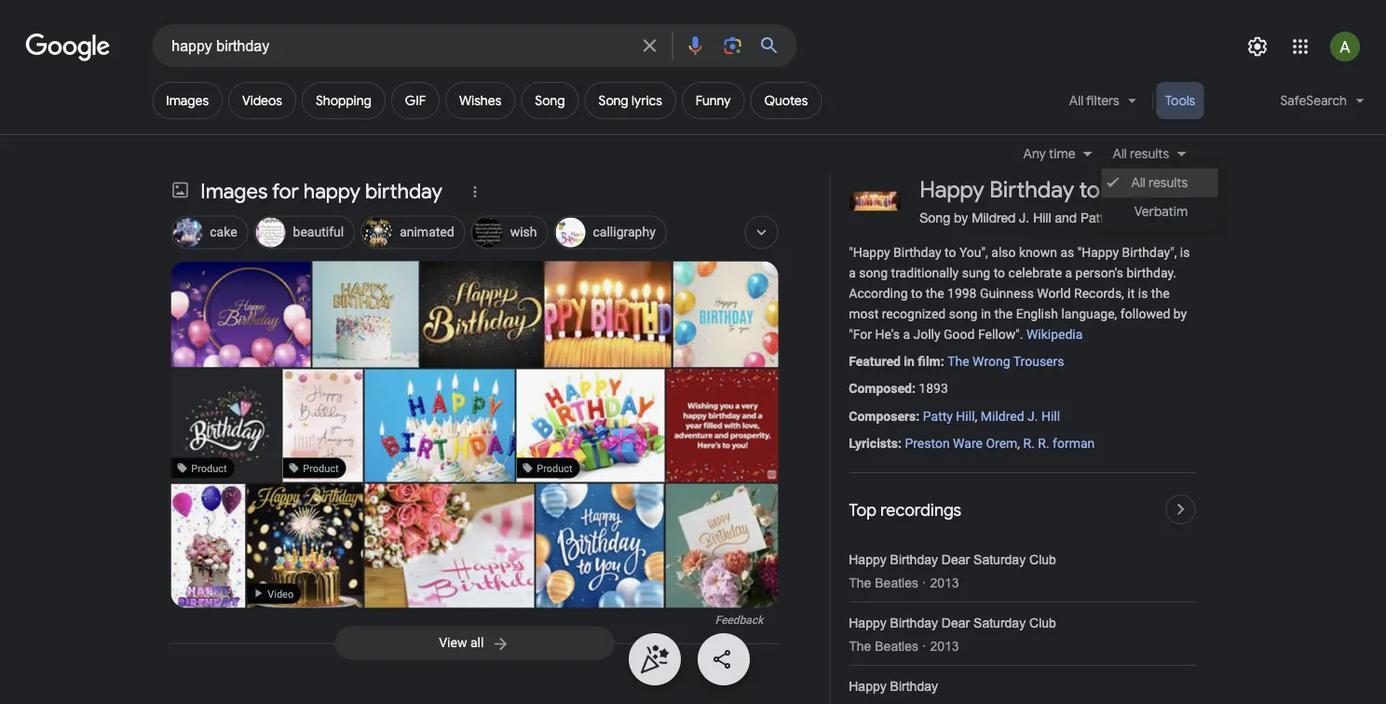 Task type: locate. For each thing, give the bounding box(es) containing it.
hill left and
[[1033, 210, 1051, 225]]

0 vertical spatial by
[[954, 210, 968, 225]]

happy birthday dear saturday club the beatles · 2013 down recordings
[[849, 553, 1056, 590]]

song lyrics
[[599, 92, 662, 109]]

: for preston
[[898, 435, 902, 451]]

0 horizontal spatial song
[[859, 265, 888, 281]]

results up all results radio item
[[1130, 145, 1169, 162]]

1 vertical spatial results
[[1149, 175, 1188, 191]]

recordings
[[880, 499, 961, 521]]

results inside all results 'popup button'
[[1130, 145, 1169, 162]]

the down top
[[849, 576, 871, 590]]

20+ free happy birthday gifs & celebration stickers - pixabay image
[[171, 484, 245, 612]]

j. down happy birthday to you heading
[[1019, 210, 1030, 225]]

images for happy birthday
[[201, 178, 442, 204]]

feedback
[[715, 613, 763, 626]]

:
[[941, 354, 944, 369], [912, 381, 916, 397], [916, 408, 920, 424], [898, 435, 902, 451]]

1 club from the top
[[1029, 553, 1056, 567]]

song up traditionally
[[920, 210, 950, 225]]

2 product from the left
[[303, 462, 339, 474]]

any time button
[[1023, 143, 1102, 164]]

: left preston
[[898, 435, 902, 451]]

2 horizontal spatial product
[[537, 462, 573, 474]]

"happy up according
[[849, 245, 890, 260]]

featured
[[849, 354, 901, 369]]

results inside all results radio item
[[1149, 175, 1188, 191]]

song down 1998
[[949, 306, 978, 322]]

happy birthday! gift card! image
[[501, 369, 682, 482]]

0 vertical spatial images
[[166, 92, 209, 109]]

2 · from the top
[[922, 639, 926, 654]]

1 product from the left
[[191, 462, 227, 474]]

None search field
[[0, 23, 797, 67]]

1 vertical spatial all
[[1113, 145, 1127, 162]]

beatles up happy birthday
[[875, 639, 918, 654]]

the down good
[[948, 354, 969, 369]]

in left film at the right bottom of page
[[904, 354, 915, 369]]

beatles down top recordings
[[875, 576, 918, 590]]

1 horizontal spatial "happy
[[1078, 245, 1119, 260]]

: left 1893
[[912, 381, 916, 397]]

ware
[[953, 435, 983, 451]]

0 vertical spatial j.
[[1019, 210, 1030, 225]]

happy
[[920, 176, 984, 204], [849, 553, 887, 567], [849, 616, 887, 631], [849, 680, 887, 694]]

,
[[975, 408, 977, 424], [1018, 435, 1020, 451]]

happy birthday images - free download on freepik image
[[171, 261, 330, 368], [403, 261, 562, 368], [536, 484, 664, 612]]

mildred up orem
[[981, 408, 1024, 424]]

images up cake
[[201, 178, 268, 204]]

tools
[[1165, 92, 1195, 109]]

1 vertical spatial saturday
[[974, 616, 1026, 631]]

top recordings
[[849, 499, 961, 521]]

images link
[[152, 82, 223, 119]]

history of the happy birthday song | pump it up image
[[364, 369, 534, 482]]

1 vertical spatial 2013
[[930, 639, 959, 654]]

all results up verbatim link
[[1131, 175, 1188, 191]]

add funny element
[[696, 92, 731, 109]]

traditionally
[[891, 265, 959, 281]]

1 horizontal spatial product
[[303, 462, 339, 474]]

dear up happy birthday link
[[942, 616, 970, 631]]

1 horizontal spatial by
[[1174, 306, 1187, 322]]

happy birthday
[[849, 680, 938, 694]]

the down traditionally
[[926, 286, 944, 301]]

a down as
[[1065, 265, 1072, 281]]

· up happy birthday
[[922, 639, 926, 654]]

club
[[1029, 553, 1056, 567], [1029, 616, 1056, 631]]

in
[[981, 306, 991, 322], [904, 354, 915, 369]]

to
[[1079, 176, 1100, 204], [945, 245, 956, 260], [994, 265, 1005, 281], [911, 286, 923, 301]]

saturday up happy birthday link
[[974, 616, 1026, 631]]

fellow".
[[978, 327, 1023, 342]]

calligraphy button
[[554, 213, 667, 254]]

0 horizontal spatial a
[[849, 265, 856, 281]]

song left lyrics
[[599, 92, 629, 109]]

to up 'recognized'
[[911, 286, 923, 301]]

0 horizontal spatial in
[[904, 354, 915, 369]]

, down mildred j. hill link
[[1018, 435, 1020, 451]]

composers
[[849, 408, 916, 424]]

0 horizontal spatial by
[[954, 210, 968, 225]]

all down all results 'popup button'
[[1131, 175, 1146, 191]]

cake
[[210, 225, 237, 240]]

happy birthday dear saturday club the beatles · 2013 up happy birthday
[[849, 616, 1056, 654]]

patty down 1893
[[923, 408, 953, 424]]

"happy up person's
[[1078, 245, 1119, 260]]

all results button
[[1102, 143, 1195, 164]]

the up happy birthday
[[849, 639, 871, 654]]

a up according
[[849, 265, 856, 281]]

0 horizontal spatial patty
[[923, 408, 953, 424]]

1 horizontal spatial song
[[949, 306, 978, 322]]

song inside song link
[[535, 92, 565, 109]]

beatles
[[875, 576, 918, 590], [875, 639, 918, 654]]

a
[[849, 265, 856, 281], [1065, 265, 1072, 281], [903, 327, 910, 342]]

, up lyricists : preston ware orem , r. r.  forman
[[975, 408, 977, 424]]

1 vertical spatial mildred
[[981, 408, 1024, 424]]

wikipedia
[[1026, 327, 1083, 342]]

add gif element
[[405, 92, 426, 109]]

song right the wishes link
[[535, 92, 565, 109]]

0 horizontal spatial all
[[1069, 92, 1084, 109]]

0 vertical spatial in
[[981, 306, 991, 322]]

all up "you" at the top right of the page
[[1113, 145, 1127, 162]]

add shopping element
[[316, 92, 372, 109]]

is right birthday",
[[1180, 245, 1190, 260]]

he's
[[875, 327, 900, 342]]

·
[[922, 576, 926, 590], [922, 639, 926, 654]]

to left you", at the right top
[[945, 245, 956, 260]]

mildred
[[972, 210, 1016, 225], [981, 408, 1024, 424]]

"for
[[849, 327, 872, 342]]

you",
[[959, 245, 988, 260]]

funny link
[[682, 82, 745, 119]]

1 vertical spatial in
[[904, 354, 915, 369]]

list
[[849, 539, 1195, 704]]

1 vertical spatial by
[[1174, 306, 1187, 322]]

song up according
[[859, 265, 888, 281]]

0 horizontal spatial song
[[535, 92, 565, 109]]

happy birthday you amazing human | birthday cards & quotes 🎂🎁🎉 | send  real postcards online image
[[282, 369, 363, 482]]

club down top recordings link
[[1029, 553, 1056, 567]]

0 vertical spatial dear
[[942, 553, 970, 567]]

top
[[849, 499, 877, 521]]

j. up the r. r.  forman link
[[1028, 408, 1038, 424]]

0 vertical spatial all results
[[1113, 145, 1169, 162]]

video button
[[247, 480, 363, 620]]

2013 down recordings
[[930, 576, 959, 590]]

celebrate
[[1008, 265, 1062, 281]]

calligraphy
[[593, 225, 656, 240]]

1 vertical spatial dear
[[942, 616, 970, 631]]

results up verbatim
[[1149, 175, 1188, 191]]

to left "you" at the top right of the page
[[1079, 176, 1100, 204]]

0 vertical spatial happy birthday dear saturday club the beatles · 2013
[[849, 553, 1056, 590]]

song
[[535, 92, 565, 109], [599, 92, 629, 109], [920, 210, 950, 225]]

funny
[[696, 92, 731, 109]]

all inside radio item
[[1131, 175, 1146, 191]]

1 vertical spatial ·
[[922, 639, 926, 654]]

0 horizontal spatial r.
[[1023, 435, 1035, 451]]

2 vertical spatial all
[[1131, 175, 1146, 191]]

club up happy birthday link
[[1029, 616, 1056, 631]]

person's
[[1076, 265, 1123, 281]]

dear
[[942, 553, 970, 567], [942, 616, 970, 631]]

0 vertical spatial patty
[[1081, 210, 1111, 225]]

1 horizontal spatial all
[[1113, 145, 1127, 162]]

view
[[439, 635, 467, 651]]

1 vertical spatial club
[[1029, 616, 1056, 631]]

1 vertical spatial happy birthday dear saturday club the beatles · 2013
[[849, 616, 1056, 654]]

0 horizontal spatial is
[[1138, 286, 1148, 301]]

1 horizontal spatial patty
[[1081, 210, 1111, 225]]

videos link
[[228, 82, 296, 119]]

product button
[[170, 369, 282, 482], [282, 369, 363, 482], [501, 369, 682, 482]]

1 horizontal spatial a
[[903, 327, 910, 342]]

by up you", at the right top
[[954, 210, 968, 225]]

the
[[926, 286, 944, 301], [1151, 286, 1170, 301], [994, 306, 1013, 322]]

wish
[[510, 225, 537, 240]]

all left the filters
[[1069, 92, 1084, 109]]

the
[[948, 354, 969, 369], [849, 576, 871, 590], [849, 639, 871, 654]]

1 vertical spatial images
[[201, 178, 268, 204]]

j.
[[1019, 210, 1030, 225], [1028, 408, 1038, 424]]

0 vertical spatial 2013
[[930, 576, 959, 590]]

1 horizontal spatial the
[[994, 306, 1013, 322]]

the down birthday.
[[1151, 286, 1170, 301]]

3 product from the left
[[537, 462, 573, 474]]

jolly
[[913, 327, 941, 342]]

0 vertical spatial ·
[[922, 576, 926, 590]]

: up preston
[[916, 408, 920, 424]]

add song lyrics element
[[599, 92, 662, 109]]

1 vertical spatial the
[[849, 576, 871, 590]]

0 vertical spatial saturday
[[974, 553, 1026, 567]]

1 horizontal spatial in
[[981, 306, 991, 322]]

2 saturday from the top
[[974, 616, 1026, 631]]

also
[[991, 245, 1016, 260]]

happy birthday to you - wikipedia image
[[466, 261, 753, 368]]

1 horizontal spatial r.
[[1038, 435, 1050, 451]]

by right followed
[[1174, 306, 1187, 322]]

orem
[[986, 435, 1018, 451]]

results
[[1130, 145, 1169, 162], [1149, 175, 1188, 191]]

you
[[1105, 176, 1141, 204]]

images left videos link
[[166, 92, 209, 109]]

wrong
[[973, 354, 1010, 369]]

as
[[1061, 245, 1074, 260]]

safesearch
[[1280, 92, 1347, 109]]

is
[[1180, 245, 1190, 260], [1138, 286, 1148, 301]]

in up fellow".
[[981, 306, 991, 322]]

all inside popup button
[[1069, 92, 1084, 109]]

2 beatles from the top
[[875, 639, 918, 654]]

0 vertical spatial results
[[1130, 145, 1169, 162]]

patty
[[1081, 210, 1111, 225], [923, 408, 953, 424]]

2 horizontal spatial all
[[1131, 175, 1146, 191]]

song
[[859, 265, 888, 281], [949, 306, 978, 322]]

1 vertical spatial is
[[1138, 286, 1148, 301]]

language,
[[1061, 306, 1117, 322]]

0 horizontal spatial "happy
[[849, 245, 890, 260]]

happy birthday to you: december 2019 - christmas birthday gift (001) image
[[170, 369, 282, 482]]

to down the also
[[994, 265, 1005, 281]]

add wishes element
[[459, 92, 501, 109]]

· down recordings
[[922, 576, 926, 590]]

all results up all results radio item
[[1113, 145, 1169, 162]]

known
[[1019, 245, 1057, 260]]

2 "happy from the left
[[1078, 245, 1119, 260]]

is right it
[[1138, 286, 1148, 301]]

0 vertical spatial beatles
[[875, 576, 918, 590]]

mildred up the also
[[972, 210, 1016, 225]]

0 horizontal spatial product
[[191, 462, 227, 474]]

beautiful
[[293, 225, 344, 240]]

1 horizontal spatial ,
[[1018, 435, 1020, 451]]

dear down recordings
[[942, 553, 970, 567]]

1 vertical spatial beatles
[[875, 639, 918, 654]]

0 vertical spatial is
[[1180, 245, 1190, 260]]

all results radio item
[[1102, 169, 1218, 197]]

0 vertical spatial club
[[1029, 553, 1056, 567]]

song inside song lyrics link
[[599, 92, 629, 109]]

records,
[[1074, 286, 1124, 301]]

happy birthday to you link
[[920, 175, 1159, 205]]

130 special happy birthday wishes & messages image
[[666, 369, 779, 482]]

what to write in a birthday card - unique happy birthday wishes image
[[312, 261, 419, 368]]

2013 up happy birthday
[[930, 639, 959, 654]]

product for 2nd product button from right
[[303, 462, 339, 474]]

1 horizontal spatial song
[[599, 92, 629, 109]]

product
[[191, 462, 227, 474], [303, 462, 339, 474], [537, 462, 573, 474]]

wikipedia link
[[1026, 327, 1083, 342]]

2 horizontal spatial song
[[920, 210, 950, 225]]

birthday.
[[1127, 265, 1177, 281]]

images for images
[[166, 92, 209, 109]]

birthday
[[990, 176, 1074, 204], [893, 245, 941, 260], [890, 553, 938, 567], [890, 616, 938, 631], [890, 680, 938, 694]]

1 vertical spatial j.
[[1028, 408, 1038, 424]]

a right he's
[[903, 327, 910, 342]]

gif link
[[391, 82, 440, 119]]

r. left forman
[[1038, 435, 1050, 451]]

2 product button from the left
[[282, 369, 363, 482]]

0 vertical spatial song
[[859, 265, 888, 281]]

1 r. from the left
[[1023, 435, 1035, 451]]

r. right orem
[[1023, 435, 1035, 451]]

most
[[849, 306, 879, 322]]

r. r.  forman link
[[1023, 435, 1095, 451]]

0 vertical spatial all
[[1069, 92, 1084, 109]]

patty right and
[[1081, 210, 1111, 225]]

menu
[[1102, 164, 1218, 231]]

"happy birthday to you", also known as "happy birthday", is a song traditionally sung to celebrate a person's birthday. according to the 1998 guinness world records, it is the most recognized song in the english language, followed by "for he's a jolly good fellow".
[[849, 245, 1190, 342]]

: for 1893
[[912, 381, 916, 397]]

according
[[849, 286, 908, 301]]

0 horizontal spatial ,
[[975, 408, 977, 424]]

1 vertical spatial all results
[[1131, 175, 1188, 191]]

the up fellow".
[[994, 306, 1013, 322]]

saturday down top recordings link
[[974, 553, 1026, 567]]



Task type: vqa. For each thing, say whether or not it's contained in the screenshot.
Verbatim on the right of page
yes



Task type: describe. For each thing, give the bounding box(es) containing it.
beautiful button
[[254, 213, 355, 254]]

1 saturday from the top
[[974, 553, 1026, 567]]

belated happy birthday wishes | petal talk image
[[364, 484, 584, 608]]

top recordings link
[[849, 495, 1195, 525]]

happy inside heading
[[920, 176, 984, 204]]

feedback button
[[171, 613, 763, 626]]

to inside heading
[[1079, 176, 1100, 204]]

composed : 1893
[[849, 381, 948, 397]]

1 dear from the top
[[942, 553, 970, 567]]

quotes link
[[750, 82, 822, 119]]

mildred j. hill link
[[981, 408, 1060, 424]]

1 "happy from the left
[[849, 245, 890, 260]]

wishes link
[[445, 82, 515, 119]]

1 2013 from the top
[[930, 576, 959, 590]]

hill down "you" at the top right of the page
[[1114, 210, 1133, 225]]

https://megaport.hu/media/37581... - happy birthday animations image
[[247, 480, 363, 620]]

guinness
[[980, 286, 1034, 301]]

happy birthday to you
[[920, 176, 1141, 204]]

list containing happy birthday dear saturday club
[[849, 539, 1195, 704]]

1 vertical spatial ,
[[1018, 435, 1020, 451]]

2 dear from the top
[[942, 616, 970, 631]]

0 vertical spatial the
[[948, 354, 969, 369]]

birthday
[[365, 178, 442, 204]]

animated button
[[361, 213, 465, 254]]

lyricists : preston ware orem , r. r.  forman
[[849, 435, 1095, 451]]

trousers
[[1013, 354, 1064, 369]]

shopping
[[316, 92, 372, 109]]

2 horizontal spatial the
[[1151, 286, 1170, 301]]

images for happy birthday link
[[171, 178, 454, 207]]

birthday",
[[1122, 245, 1177, 260]]

composed
[[849, 381, 912, 397]]

good
[[944, 327, 975, 342]]

featured in film : the wrong trousers
[[849, 354, 1064, 369]]

free and customizable birthday templates image
[[673, 261, 779, 368]]

verbatim link
[[1102, 197, 1218, 226]]

lyrics
[[632, 92, 662, 109]]

images for images for happy birthday
[[201, 178, 268, 204]]

birthday inside happy birthday link
[[890, 680, 938, 694]]

menu containing all results
[[1102, 164, 1218, 231]]

filters
[[1086, 92, 1119, 109]]

2 club from the top
[[1029, 616, 1056, 631]]

product for 3rd product button from right
[[191, 462, 227, 474]]

preston ware orem link
[[905, 435, 1018, 451]]

sung
[[962, 265, 990, 281]]

patty hill link
[[923, 408, 975, 424]]

3 product button from the left
[[501, 369, 682, 482]]

1 vertical spatial song
[[949, 306, 978, 322]]

preston
[[905, 435, 950, 451]]

for
[[272, 178, 299, 204]]

animated
[[400, 225, 454, 240]]

wishes
[[459, 92, 501, 109]]

in inside "happy birthday to you", also known as "happy birthday", is a song traditionally sung to celebrate a person's birthday. according to the 1998 guinness world records, it is the most recognized song in the english language, followed by "for he's a jolly good fellow".
[[981, 306, 991, 322]]

composers : patty hill , mildred j. hill
[[849, 408, 1060, 424]]

1998
[[947, 286, 977, 301]]

hill up ware
[[956, 408, 975, 424]]

cake button
[[171, 213, 248, 254]]

happy birthday link
[[849, 665, 1195, 704]]

any time
[[1023, 145, 1076, 162]]

safesearch button
[[1269, 82, 1376, 127]]

quotes
[[764, 92, 808, 109]]

song link
[[521, 82, 579, 119]]

recognized
[[882, 306, 946, 322]]

view all element
[[335, 626, 614, 660]]

wish button
[[471, 213, 548, 254]]

product for first product button from the right
[[537, 462, 573, 474]]

2 happy birthday dear saturday club the beatles · 2013 from the top
[[849, 616, 1056, 654]]

all filters button
[[1058, 82, 1150, 127]]

song by mildred j. hill and patty hill
[[920, 210, 1133, 225]]

tools button
[[1157, 82, 1204, 119]]

all filters
[[1069, 92, 1119, 109]]

by inside "happy birthday to you", also known as "happy birthday", is a song traditionally sung to celebrate a person's birthday. according to the 1998 guinness world records, it is the most recognized song in the english language, followed by "for he's a jolly good fellow".
[[1174, 306, 1187, 322]]

1 happy birthday dear saturday club the beatles · 2013 from the top
[[849, 553, 1056, 590]]

hill up the r. r.  forman link
[[1041, 408, 1060, 424]]

view all
[[439, 635, 484, 651]]

add song element
[[535, 92, 565, 109]]

all results inside 'popup button'
[[1113, 145, 1169, 162]]

all
[[470, 635, 484, 651]]

100 best birthday instagram captions - cute birthday ... image
[[665, 445, 778, 614]]

video
[[268, 588, 294, 600]]

song lyrics link
[[585, 82, 676, 119]]

happy
[[304, 178, 360, 204]]

search by image image
[[721, 34, 744, 57]]

search by voice image
[[684, 34, 706, 57]]

Search search field
[[172, 35, 627, 59]]

gif
[[405, 92, 426, 109]]

all results inside radio item
[[1131, 175, 1188, 191]]

images for happy birthday heading
[[201, 178, 442, 204]]

song for add song element
[[535, 92, 565, 109]]

google image
[[25, 34, 111, 61]]

birthday inside "happy birthday to you", also known as "happy birthday", is a song traditionally sung to celebrate a person's birthday. according to the 1998 guinness world records, it is the most recognized song in the english language, followed by "for he's a jolly good fellow".
[[893, 245, 941, 260]]

2 r. from the left
[[1038, 435, 1050, 451]]

lyricists
[[849, 435, 898, 451]]

any
[[1023, 145, 1046, 162]]

all inside 'popup button'
[[1113, 145, 1127, 162]]

add quotes element
[[764, 92, 808, 109]]

: for patty
[[916, 408, 920, 424]]

1 beatles from the top
[[875, 576, 918, 590]]

happy birthday to you heading
[[920, 175, 1141, 205]]

2 horizontal spatial a
[[1065, 265, 1072, 281]]

1 vertical spatial patty
[[923, 408, 953, 424]]

2 vertical spatial the
[[849, 639, 871, 654]]

2 2013 from the top
[[930, 639, 959, 654]]

birthday inside happy birthday to you heading
[[990, 176, 1074, 204]]

1 horizontal spatial is
[[1180, 245, 1190, 260]]

and
[[1055, 210, 1077, 225]]

song for song by mildred j. hill and patty hill
[[920, 210, 950, 225]]

1 product button from the left
[[170, 369, 282, 482]]

the wrong trousers link
[[948, 354, 1064, 369]]

forman
[[1053, 435, 1095, 451]]

shopping link
[[302, 82, 386, 119]]

song for song lyrics
[[599, 92, 629, 109]]

0 vertical spatial ,
[[975, 408, 977, 424]]

it
[[1128, 286, 1135, 301]]

time
[[1049, 145, 1076, 162]]

0 vertical spatial mildred
[[972, 210, 1016, 225]]

: up 1893
[[941, 354, 944, 369]]

1 · from the top
[[922, 576, 926, 590]]

1893
[[919, 381, 948, 397]]

0 horizontal spatial the
[[926, 286, 944, 301]]

film
[[918, 354, 941, 369]]

english
[[1016, 306, 1058, 322]]

world
[[1037, 286, 1071, 301]]



